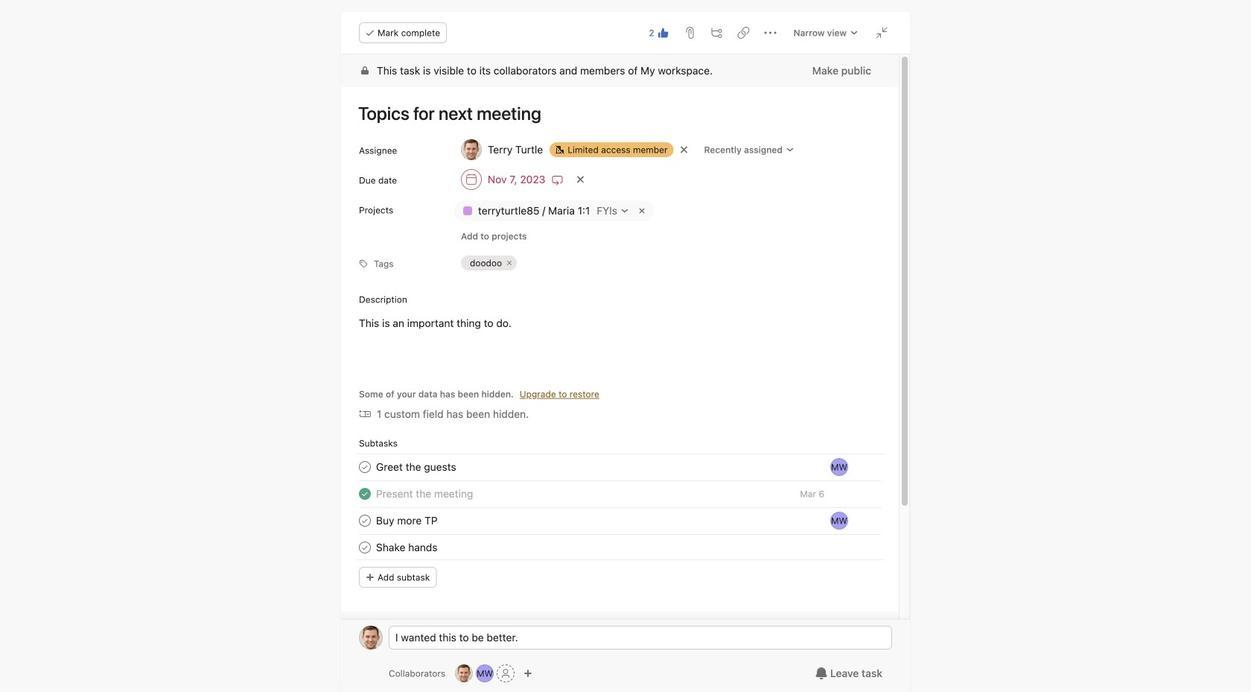 Task type: describe. For each thing, give the bounding box(es) containing it.
1 horizontal spatial add or remove collaborators image
[[524, 669, 533, 678]]

task name text field for third 'list item' from the bottom
[[376, 486, 473, 502]]

task name text field for 3rd 'list item' from the top
[[376, 513, 438, 529]]

task name text field for 4th 'list item'
[[376, 539, 438, 556]]

remove assignee image
[[680, 145, 689, 154]]

mark complete image for mark complete checkbox for task name text field associated with fourth 'list item' from the bottom of the topics for next meeting dialog
[[356, 458, 374, 476]]

clear due date image
[[576, 175, 585, 184]]

0 horizontal spatial add or remove collaborators image
[[476, 665, 494, 682]]

2 list item from the top
[[341, 481, 899, 507]]

mark complete checkbox for task name text field for 4th 'list item'
[[356, 539, 374, 557]]

more actions for this task image
[[765, 27, 777, 39]]

0 vertical spatial remove image
[[636, 205, 648, 217]]

toggle assignee popover image
[[831, 512, 849, 530]]

completed image
[[356, 485, 374, 503]]

main content inside topics for next meeting dialog
[[341, 54, 899, 692]]

3 list item from the top
[[341, 507, 899, 534]]

toggle assignee popover image
[[831, 458, 849, 476]]



Task type: locate. For each thing, give the bounding box(es) containing it.
1 list item from the top
[[341, 454, 899, 481]]

Mark complete checkbox
[[356, 458, 374, 476], [356, 512, 374, 530], [356, 539, 374, 557]]

1 mark complete checkbox from the top
[[356, 458, 374, 476]]

mark complete checkbox for task name text field associated with fourth 'list item' from the bottom of the topics for next meeting dialog
[[356, 458, 374, 476]]

0 horizontal spatial remove image
[[505, 258, 514, 267]]

1 vertical spatial mark complete image
[[356, 512, 374, 530]]

3 mark complete checkbox from the top
[[356, 539, 374, 557]]

2 vertical spatial mark complete checkbox
[[356, 539, 374, 557]]

mark complete image
[[356, 539, 374, 557]]

1 vertical spatial mark complete checkbox
[[356, 512, 374, 530]]

collapse task pane image
[[876, 27, 888, 39]]

mark complete checkbox down completed option
[[356, 539, 374, 557]]

remove image
[[636, 205, 648, 217], [505, 258, 514, 267]]

topics for next meeting dialog
[[341, 12, 910, 692]]

1 vertical spatial remove image
[[505, 258, 514, 267]]

1 mark complete image from the top
[[356, 458, 374, 476]]

1 horizontal spatial remove image
[[636, 205, 648, 217]]

mark complete checkbox up mark complete icon on the left
[[356, 512, 374, 530]]

list item
[[341, 454, 899, 481], [341, 481, 899, 507], [341, 507, 899, 534], [341, 534, 899, 561]]

open user profile image
[[359, 626, 383, 650]]

Task Name text field
[[349, 96, 881, 130], [376, 459, 456, 475], [376, 486, 473, 502], [376, 513, 438, 529], [376, 539, 438, 556]]

add subtask image
[[711, 27, 723, 39]]

add or remove collaborators image
[[476, 665, 494, 682], [524, 669, 533, 678]]

0 vertical spatial mark complete checkbox
[[356, 458, 374, 476]]

mark complete image up mark complete icon on the left
[[356, 512, 374, 530]]

mark complete image
[[356, 458, 374, 476], [356, 512, 374, 530]]

main content
[[341, 54, 899, 692]]

Completed checkbox
[[356, 485, 374, 503]]

task name text field for fourth 'list item' from the bottom of the topics for next meeting dialog
[[376, 459, 456, 475]]

mark complete image up completed option
[[356, 458, 374, 476]]

2 likes. you liked this task image
[[657, 27, 669, 39]]

2 mark complete image from the top
[[356, 512, 374, 530]]

attachments: add a file to this task, topics for next meeting image
[[684, 27, 696, 39]]

add or remove collaborators image
[[455, 665, 473, 682]]

mark complete checkbox up completed option
[[356, 458, 374, 476]]

4 list item from the top
[[341, 534, 899, 561]]

mark complete checkbox for 3rd 'list item' from the top's task name text field
[[356, 512, 374, 530]]

mark complete image for 3rd 'list item' from the top's task name text field mark complete checkbox
[[356, 512, 374, 530]]

0 vertical spatial mark complete image
[[356, 458, 374, 476]]

2 mark complete checkbox from the top
[[356, 512, 374, 530]]

copy task link image
[[738, 27, 750, 39]]



Task type: vqa. For each thing, say whether or not it's contained in the screenshot.
the leftmost Remove icon
yes



